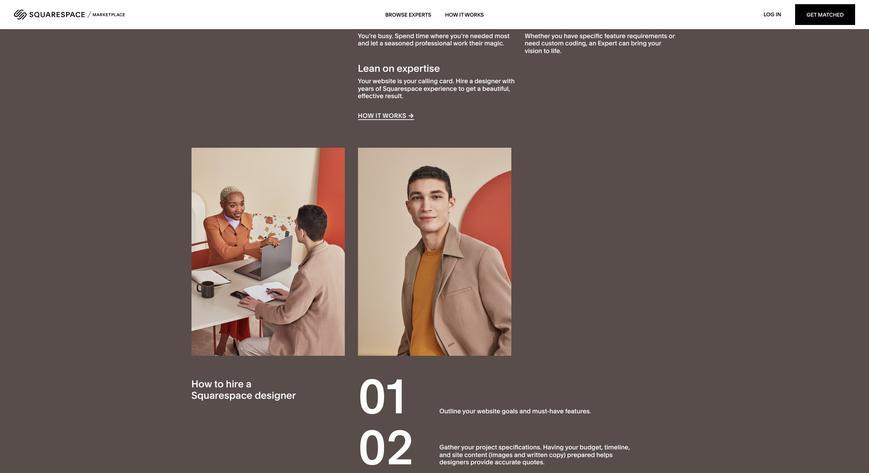 Task type: locate. For each thing, give the bounding box(es) containing it.
2 horizontal spatial to
[[544, 47, 550, 55]]

get matched link
[[796, 4, 856, 25]]

and left site
[[440, 451, 451, 459]]

0 horizontal spatial designer
[[255, 390, 296, 402]]

1 horizontal spatial get
[[807, 11, 817, 18]]

1 horizontal spatial designer
[[475, 77, 501, 85]]

1 vertical spatial time
[[416, 32, 429, 40]]

1 vertical spatial squarespace
[[191, 390, 253, 402]]

hire
[[456, 77, 468, 85]]

website left goals
[[477, 408, 501, 416]]

lean
[[358, 63, 381, 74]]

site
[[452, 451, 463, 459]]

1 vertical spatial website
[[477, 408, 501, 416]]

website
[[373, 77, 396, 85], [477, 408, 501, 416]]

1 vertical spatial how
[[191, 378, 212, 390]]

0 horizontal spatial have
[[550, 408, 564, 416]]

coding,
[[565, 39, 588, 47]]

time
[[383, 17, 403, 29], [416, 32, 429, 40]]

designers
[[440, 459, 469, 467]]

to left the life.
[[544, 47, 550, 55]]

lean on expertise heading
[[358, 63, 518, 75]]

seasoned
[[385, 39, 414, 47]]

0 vertical spatial have
[[564, 32, 578, 40]]

and
[[358, 39, 369, 47], [520, 408, 531, 416], [440, 451, 451, 459], [514, 451, 526, 459]]

get for custom
[[525, 17, 542, 29]]

magic.
[[485, 39, 505, 47]]

calling
[[418, 77, 438, 85]]

a
[[380, 39, 383, 47], [470, 77, 473, 85], [478, 85, 481, 93], [246, 378, 252, 390]]

busy.
[[378, 32, 394, 40]]

requirements
[[627, 32, 668, 40]]

or
[[669, 32, 675, 40]]

get up whether
[[525, 17, 542, 29]]

gather
[[440, 444, 460, 452]]

have left features.
[[550, 408, 564, 416]]

1 horizontal spatial squarespace
[[383, 85, 422, 93]]

bring
[[631, 39, 647, 47]]

1 vertical spatial to
[[459, 85, 465, 93]]

how left the hire
[[191, 378, 212, 390]]

to
[[544, 47, 550, 55], [459, 85, 465, 93], [214, 378, 224, 390]]

custom up you
[[544, 17, 579, 29]]

your right is
[[404, 77, 417, 85]]

0 horizontal spatial how
[[191, 378, 212, 390]]

work up 'specific'
[[581, 17, 604, 29]]

goals
[[502, 408, 518, 416]]

how it works
[[445, 11, 484, 18]]

get inside get custom work whether you have specific feature requirements or need custom coding, an expert can bring your vision to life.
[[525, 17, 542, 29]]

0 horizontal spatial time
[[383, 17, 403, 29]]

a right the hire
[[246, 378, 252, 390]]

hire
[[226, 378, 244, 390]]

your right having
[[565, 444, 579, 452]]

and left 'let'
[[358, 39, 369, 47]]

your
[[358, 77, 371, 85]]

time left where
[[416, 32, 429, 40]]

a right 'let'
[[380, 39, 383, 47]]

most
[[495, 32, 510, 40]]

let
[[371, 39, 378, 47]]

website inside lean on expertise your website is your calling card. hire a designer with years of squarespace experience to get a beautiful, effective result.
[[373, 77, 396, 85]]

get inside 'link'
[[807, 11, 817, 18]]

get
[[807, 11, 817, 18], [525, 17, 542, 29]]

designer inside how to hire a squarespace designer
[[255, 390, 296, 402]]

to inside get custom work whether you have specific feature requirements or need custom coding, an expert can bring your vision to life.
[[544, 47, 550, 55]]

time up busy. on the left top
[[383, 17, 403, 29]]

1 vertical spatial have
[[550, 408, 564, 416]]

how left it in the top of the page
[[445, 11, 458, 18]]

custom right need
[[542, 39, 564, 47]]

1 vertical spatial work
[[453, 39, 468, 47]]

work
[[581, 17, 604, 29], [453, 39, 468, 47]]

0 horizontal spatial get
[[525, 17, 542, 29]]

your right bring
[[648, 39, 662, 47]]

0 vertical spatial squarespace
[[383, 85, 422, 93]]

0 vertical spatial work
[[581, 17, 604, 29]]

designer
[[475, 77, 501, 85], [255, 390, 296, 402]]

how inside how it works link
[[445, 11, 458, 18]]

how
[[445, 11, 458, 18], [191, 378, 212, 390]]

custom
[[544, 17, 579, 29], [542, 39, 564, 47]]

to left get
[[459, 85, 465, 93]]

squarespace
[[383, 85, 422, 93], [191, 390, 253, 402]]

1 horizontal spatial website
[[477, 408, 501, 416]]

card.
[[440, 77, 455, 85]]

how inside how to hire a squarespace designer
[[191, 378, 212, 390]]

browse experts
[[385, 11, 431, 18]]

work inside get custom work whether you have specific feature requirements or need custom coding, an expert can bring your vision to life.
[[581, 17, 604, 29]]

your inside get custom work whether you have specific feature requirements or need custom coding, an expert can bring your vision to life.
[[648, 39, 662, 47]]

2 vertical spatial to
[[214, 378, 224, 390]]

how for how it works
[[445, 11, 458, 18]]

to left the hire
[[214, 378, 224, 390]]

0 vertical spatial to
[[544, 47, 550, 55]]

1 horizontal spatial to
[[459, 85, 465, 93]]

your right gather
[[461, 444, 475, 452]]

1 horizontal spatial have
[[564, 32, 578, 40]]

accurate
[[495, 459, 521, 467]]

have
[[564, 32, 578, 40], [550, 408, 564, 416]]

needed
[[470, 32, 493, 40]]

a right hire
[[470, 77, 473, 85]]

helps
[[597, 451, 613, 459]]

have right you
[[564, 32, 578, 40]]

1 horizontal spatial time
[[416, 32, 429, 40]]

you
[[552, 32, 563, 40]]

0 vertical spatial designer
[[475, 77, 501, 85]]

vision
[[525, 47, 542, 55]]

their
[[470, 39, 483, 47]]

1 horizontal spatial work
[[581, 17, 604, 29]]

0 horizontal spatial website
[[373, 77, 396, 85]]

0 horizontal spatial to
[[214, 378, 224, 390]]

can
[[619, 39, 630, 47]]

work left their
[[453, 39, 468, 47]]

get left matched
[[807, 11, 817, 18]]

1 horizontal spatial how
[[445, 11, 458, 18]]

1 vertical spatial designer
[[255, 390, 296, 402]]

how to hire a squarespace designer heading
[[191, 378, 307, 402]]

your
[[648, 39, 662, 47], [404, 77, 417, 85], [463, 408, 476, 416], [461, 444, 475, 452], [565, 444, 579, 452]]

matched
[[818, 11, 844, 18]]

website down on
[[373, 77, 396, 85]]

professional
[[415, 39, 452, 47]]

0 horizontal spatial work
[[453, 39, 468, 47]]

0 horizontal spatial squarespace
[[191, 390, 253, 402]]

on
[[383, 63, 395, 74]]

0 vertical spatial how
[[445, 11, 458, 18]]

life.
[[551, 47, 562, 55]]

written
[[527, 451, 548, 459]]

designer inside lean on expertise your website is your calling card. hire a designer with years of squarespace experience to get a beautiful, effective result.
[[475, 77, 501, 85]]

a right get
[[478, 85, 481, 93]]

specifications.
[[499, 444, 542, 452]]

in
[[776, 11, 782, 18]]

content
[[465, 451, 488, 459]]

0 vertical spatial time
[[383, 17, 403, 29]]

0 vertical spatial website
[[373, 77, 396, 85]]



Task type: vqa. For each thing, say whether or not it's contained in the screenshot.
Browse Experts
yes



Task type: describe. For each thing, give the bounding box(es) containing it.
years
[[358, 85, 374, 93]]

where
[[431, 32, 449, 40]]

how it works link
[[358, 112, 414, 121]]

01
[[358, 368, 406, 426]]

expert
[[598, 39, 618, 47]]

your right outline
[[463, 408, 476, 416]]

work inside save time you're busy. spend time where you're needed most and let a seasoned professional work their magic.
[[453, 39, 468, 47]]

features.
[[566, 408, 592, 416]]

feature
[[605, 32, 626, 40]]

gather your project specifications. having your budget, timeline, and site content (images and written copy) prepared helps designers provide accurate quotes.
[[440, 444, 630, 467]]

quotes.
[[523, 459, 545, 467]]

browse
[[385, 11, 408, 18]]

to inside how to hire a squarespace designer
[[214, 378, 224, 390]]

effective
[[358, 92, 384, 100]]

works
[[383, 112, 407, 120]]

experience
[[424, 85, 457, 93]]

save time you're busy. spend time where you're needed most and let a seasoned professional work their magic.
[[358, 17, 510, 47]]

(images
[[489, 451, 513, 459]]

provide
[[471, 459, 494, 467]]

it
[[460, 11, 464, 18]]

your inside lean on expertise your website is your calling card. hire a designer with years of squarespace experience to get a beautiful, effective result.
[[404, 77, 417, 85]]

and right goals
[[520, 408, 531, 416]]

whether
[[525, 32, 550, 40]]

works
[[465, 11, 484, 18]]

outline
[[440, 408, 461, 416]]

lean on expertise your website is your calling card. hire a designer with years of squarespace experience to get a beautiful, effective result.
[[358, 63, 515, 100]]

get custom work whether you have specific feature requirements or need custom coding, an expert can bring your vision to life.
[[525, 17, 675, 55]]

of
[[376, 85, 382, 93]]

specific
[[580, 32, 603, 40]]

log in
[[764, 11, 782, 18]]

0 vertical spatial custom
[[544, 17, 579, 29]]

you're
[[450, 32, 469, 40]]

how to hire a squarespace designer
[[191, 378, 296, 402]]

having
[[543, 444, 564, 452]]

need
[[525, 39, 540, 47]]

a inside how to hire a squarespace designer
[[246, 378, 252, 390]]

experts
[[409, 11, 431, 18]]

expertise
[[397, 63, 440, 74]]

get for matched
[[807, 11, 817, 18]]

save time heading
[[358, 17, 518, 29]]

how
[[358, 112, 374, 120]]

a inside save time you're busy. spend time where you're needed most and let a seasoned professional work their magic.
[[380, 39, 383, 47]]

to inside lean on expertise your website is your calling card. hire a designer with years of squarespace experience to get a beautiful, effective result.
[[459, 85, 465, 93]]

how for how to hire a squarespace designer
[[191, 378, 212, 390]]

is
[[398, 77, 402, 85]]

squarespace inside lean on expertise your website is your calling card. hire a designer with years of squarespace experience to get a beautiful, effective result.
[[383, 85, 422, 93]]

save
[[358, 17, 380, 29]]

log in link
[[764, 11, 782, 18]]

with
[[502, 77, 515, 85]]

outline your website goals and must-have features.
[[440, 408, 592, 416]]

have inside get custom work whether you have specific feature requirements or need custom coding, an expert can bring your vision to life.
[[564, 32, 578, 40]]

beautiful,
[[483, 85, 510, 93]]

get
[[466, 85, 476, 93]]

and left written at the right bottom
[[514, 451, 526, 459]]

budget,
[[580, 444, 603, 452]]

browse experts link
[[385, 4, 431, 25]]

squarespace marketplace image
[[14, 9, 125, 20]]

project
[[476, 444, 497, 452]]

squarespace inside how to hire a squarespace designer
[[191, 390, 253, 402]]

get matched
[[807, 11, 844, 18]]

and inside save time you're busy. spend time where you're needed most and let a seasoned professional work their magic.
[[358, 39, 369, 47]]

result.
[[385, 92, 404, 100]]

get custom work heading
[[525, 17, 678, 29]]

log
[[764, 11, 775, 18]]

copy)
[[549, 451, 566, 459]]

how it works link
[[445, 4, 484, 25]]

timeline,
[[605, 444, 630, 452]]

prepared
[[567, 451, 595, 459]]

it
[[376, 112, 381, 120]]

1 vertical spatial custom
[[542, 39, 564, 47]]

must-
[[532, 408, 550, 416]]

spend
[[395, 32, 414, 40]]

how it works
[[358, 112, 407, 120]]

you're
[[358, 32, 377, 40]]

an
[[589, 39, 597, 47]]



